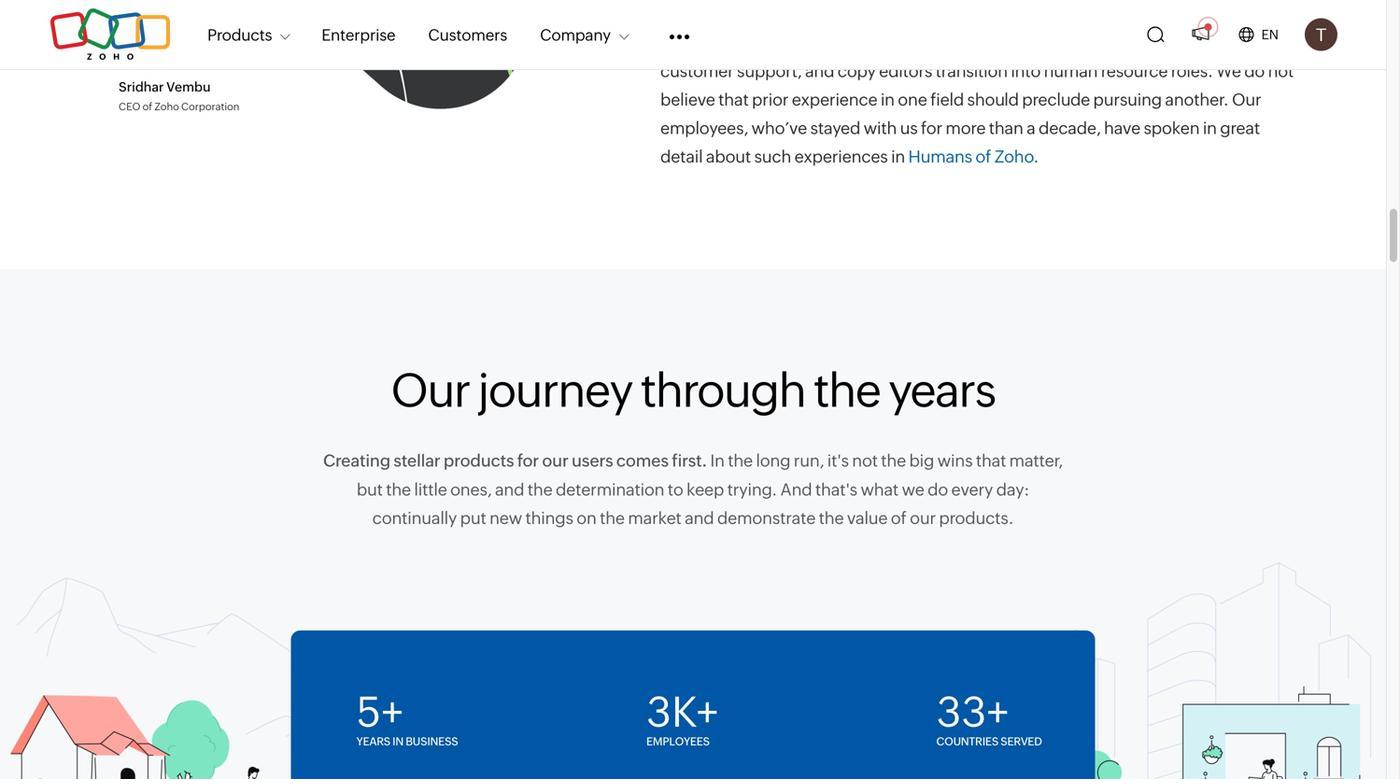Task type: vqa. For each thing, say whether or not it's contained in the screenshot.
PORTALS
no



Task type: locate. For each thing, give the bounding box(es) containing it.
experiences
[[795, 147, 888, 166]]

0 horizontal spatial our
[[391, 364, 470, 417]]

0 horizontal spatial of
[[143, 101, 152, 112]]

to up editors
[[897, 33, 913, 52]]

that
[[719, 90, 749, 109], [976, 451, 1006, 471]]

to
[[897, 33, 913, 52], [1212, 33, 1228, 52], [668, 480, 683, 499]]

great
[[1220, 119, 1260, 138]]

humans
[[908, 147, 972, 166]]

0 vertical spatial and
[[805, 62, 834, 81]]

not down en
[[1268, 62, 1294, 81]]

do
[[1244, 62, 1265, 81], [928, 480, 948, 499]]

writers
[[1103, 33, 1155, 52]]

not
[[1268, 62, 1294, 81], [852, 451, 878, 471]]

1 vertical spatial not
[[852, 451, 878, 471]]

in right years
[[393, 735, 404, 748]]

do right we
[[1244, 62, 1265, 81]]

the up things
[[528, 480, 553, 499]]

1 + from the left
[[383, 688, 405, 736]]

1 vertical spatial that
[[976, 451, 1006, 471]]

1 horizontal spatial for
[[921, 119, 943, 138]]

k+
[[672, 688, 719, 736]]

for
[[921, 119, 943, 138], [517, 451, 539, 471]]

customers link
[[428, 14, 507, 55]]

sridhar
[[119, 79, 164, 94]]

big
[[909, 451, 934, 471]]

1 horizontal spatial of
[[891, 509, 907, 528]]

to inside in the long run, it's not the big wins that matter, but the little ones, and the determination to keep trying. and that's what we do every day: continually put new things on the market and demonstrate the value of our products.
[[668, 480, 683, 499]]

0 horizontal spatial do
[[928, 480, 948, 499]]

and inside 'we've had programmers move to creative design, content writers switch to customer support, and copy editors transition into human resource roles. we do not believe that prior experience in one field should preclude pursuing another. our employees, who've stayed with us for more than a decade, have spoken in great detail about such experiences in'
[[805, 62, 834, 81]]

2 vertical spatial of
[[891, 509, 907, 528]]

0 vertical spatial our
[[1232, 90, 1262, 109]]

3 k+ employees
[[646, 688, 719, 748]]

our up stellar
[[391, 364, 470, 417]]

we've
[[660, 33, 707, 52]]

0 vertical spatial do
[[1244, 62, 1265, 81]]

1 horizontal spatial our
[[1232, 90, 1262, 109]]

0 horizontal spatial our
[[542, 451, 569, 471]]

1 vertical spatial our
[[391, 364, 470, 417]]

0 horizontal spatial +
[[383, 688, 405, 736]]

0 horizontal spatial not
[[852, 451, 878, 471]]

pursuing
[[1093, 90, 1162, 109]]

design,
[[980, 33, 1036, 52]]

0 horizontal spatial and
[[495, 480, 524, 499]]

to up we
[[1212, 33, 1228, 52]]

us
[[900, 119, 918, 138]]

should
[[967, 90, 1019, 109]]

transition
[[936, 62, 1008, 81]]

do right the we
[[928, 480, 948, 499]]

do inside 'we've had programmers move to creative design, content writers switch to customer support, and copy editors transition into human resource roles. we do not believe that prior experience in one field should preclude pursuing another. our employees, who've stayed with us for more than a decade, have spoken in great detail about such experiences in'
[[1244, 62, 1265, 81]]

38
[[936, 688, 987, 736]]

1 horizontal spatial that
[[976, 451, 1006, 471]]

that left prior
[[719, 90, 749, 109]]

and
[[780, 480, 812, 499]]

1 horizontal spatial our
[[910, 509, 936, 528]]

more
[[946, 119, 986, 138]]

editors
[[879, 62, 932, 81]]

1 horizontal spatial to
[[897, 33, 913, 52]]

the down that's
[[819, 509, 844, 528]]

of inside in the long run, it's not the big wins that matter, but the little ones, and the determination to keep trying. and that's what we do every day: continually put new things on the market and demonstrate the value of our products.
[[891, 509, 907, 528]]

little
[[414, 480, 447, 499]]

and up experience
[[805, 62, 834, 81]]

humans of zoho.
[[908, 147, 1039, 166]]

2 vertical spatial and
[[685, 509, 714, 528]]

of left zoho.
[[976, 147, 991, 166]]

run,
[[794, 451, 824, 471]]

0 horizontal spatial that
[[719, 90, 749, 109]]

roles.
[[1171, 62, 1213, 81]]

the
[[814, 364, 880, 417], [728, 451, 753, 471], [881, 451, 906, 471], [386, 480, 411, 499], [528, 480, 553, 499], [600, 509, 625, 528], [819, 509, 844, 528]]

0 vertical spatial not
[[1268, 62, 1294, 81]]

38 + countries served
[[936, 688, 1042, 748]]

1 vertical spatial of
[[976, 147, 991, 166]]

1 vertical spatial and
[[495, 480, 524, 499]]

not right the it's
[[852, 451, 878, 471]]

preclude
[[1022, 90, 1090, 109]]

stellar
[[394, 451, 440, 471]]

1 horizontal spatial do
[[1244, 62, 1265, 81]]

that up every
[[976, 451, 1006, 471]]

0 vertical spatial for
[[921, 119, 943, 138]]

we've had programmers move to creative design, content writers switch to customer support, and copy editors transition into human resource roles. we do not believe that prior experience in one field should preclude pursuing another. our employees, who've stayed with us for more than a decade, have spoken in great detail about such experiences in
[[660, 33, 1294, 166]]

spoken
[[1144, 119, 1200, 138]]

that inside 'we've had programmers move to creative design, content writers switch to customer support, and copy editors transition into human resource roles. we do not believe that prior experience in one field should preclude pursuing another. our employees, who've stayed with us for more than a decade, have spoken in great detail about such experiences in'
[[719, 90, 749, 109]]

that's
[[815, 480, 857, 499]]

2 horizontal spatial and
[[805, 62, 834, 81]]

1 vertical spatial our
[[910, 509, 936, 528]]

and down keep
[[685, 509, 714, 528]]

0 horizontal spatial to
[[668, 480, 683, 499]]

of right the ceo on the top of page
[[143, 101, 152, 112]]

to left keep
[[668, 480, 683, 499]]

en
[[1262, 27, 1279, 42]]

0 horizontal spatial for
[[517, 451, 539, 471]]

terry turtle image
[[1305, 18, 1338, 51]]

0 vertical spatial of
[[143, 101, 152, 112]]

1 horizontal spatial +
[[987, 688, 1010, 736]]

our left users
[[542, 451, 569, 471]]

for right products
[[517, 451, 539, 471]]

we
[[902, 480, 925, 499]]

of right value
[[891, 509, 907, 528]]

our down the we
[[910, 509, 936, 528]]

3
[[646, 688, 672, 736]]

determination
[[556, 480, 664, 499]]

of inside sridhar vembu ceo of zoho corporation
[[143, 101, 152, 112]]

1 horizontal spatial not
[[1268, 62, 1294, 81]]

corporation
[[181, 101, 240, 112]]

+ inside the 38 + countries served
[[987, 688, 1010, 736]]

another.
[[1165, 90, 1229, 109]]

do inside in the long run, it's not the big wins that matter, but the little ones, and the determination to keep trying. and that's what we do every day: continually put new things on the market and demonstrate the value of our products.
[[928, 480, 948, 499]]

vembu
[[166, 79, 211, 94]]

and up new
[[495, 480, 524, 499]]

the right on
[[600, 509, 625, 528]]

+ inside 6 + years in business
[[383, 688, 405, 736]]

our up great
[[1232, 90, 1262, 109]]

our
[[1232, 90, 1262, 109], [391, 364, 470, 417]]

in
[[881, 90, 895, 109], [1203, 119, 1217, 138], [891, 147, 905, 166], [393, 735, 404, 748]]

experience
[[792, 90, 878, 109]]

employees,
[[660, 119, 748, 138]]

our inside 'we've had programmers move to creative design, content writers switch to customer support, and copy editors transition into human resource roles. we do not believe that prior experience in one field should preclude pursuing another. our employees, who've stayed with us for more than a decade, have spoken in great detail about such experiences in'
[[1232, 90, 1262, 109]]

of
[[143, 101, 152, 112], [976, 147, 991, 166], [891, 509, 907, 528]]

1 vertical spatial do
[[928, 480, 948, 499]]

continually
[[372, 509, 457, 528]]

+
[[383, 688, 405, 736], [987, 688, 1010, 736]]

2 + from the left
[[987, 688, 1010, 736]]

for right us
[[921, 119, 943, 138]]

0 vertical spatial our
[[542, 451, 569, 471]]

on
[[577, 509, 597, 528]]

2 horizontal spatial to
[[1212, 33, 1228, 52]]

products
[[207, 25, 272, 44]]

0 vertical spatial that
[[719, 90, 749, 109]]

employees
[[646, 735, 710, 748]]



Task type: describe. For each thing, give the bounding box(es) containing it.
detail
[[660, 147, 703, 166]]

products
[[444, 451, 514, 471]]

trying.
[[727, 480, 777, 499]]

in the long run, it's not the big wins that matter, but the little ones, and the determination to keep trying. and that's what we do every day: continually put new things on the market and demonstrate the value of our products.
[[357, 451, 1063, 528]]

wins
[[938, 451, 973, 471]]

move
[[851, 33, 894, 52]]

who've
[[752, 119, 807, 138]]

our journey through the years
[[391, 364, 995, 417]]

not inside in the long run, it's not the big wins that matter, but the little ones, and the determination to keep trying. and that's what we do every day: continually put new things on the market and demonstrate the value of our products.
[[852, 451, 878, 471]]

users
[[572, 451, 613, 471]]

in inside 6 + years in business
[[393, 735, 404, 748]]

zoho.
[[995, 147, 1039, 166]]

day:
[[996, 480, 1030, 499]]

believe
[[660, 90, 715, 109]]

decade,
[[1039, 119, 1101, 138]]

enterprise link
[[322, 14, 396, 55]]

a
[[1027, 119, 1036, 138]]

human
[[1044, 62, 1098, 81]]

the up the it's
[[814, 364, 880, 417]]

humans of zoho. link
[[908, 147, 1039, 166]]

but
[[357, 480, 383, 499]]

for inside 'we've had programmers move to creative design, content writers switch to customer support, and copy editors transition into human resource roles. we do not believe that prior experience in one field should preclude pursuing another. our employees, who've stayed with us for more than a decade, have spoken in great detail about such experiences in'
[[921, 119, 943, 138]]

switch
[[1158, 33, 1209, 52]]

that inside in the long run, it's not the big wins that matter, but the little ones, and the determination to keep trying. and that's what we do every day: continually put new things on the market and demonstrate the value of our products.
[[976, 451, 1006, 471]]

company
[[540, 25, 611, 44]]

customers
[[428, 25, 507, 44]]

than
[[989, 119, 1024, 138]]

not inside 'we've had programmers move to creative design, content writers switch to customer support, and copy editors transition into human resource roles. we do not believe that prior experience in one field should preclude pursuing another. our employees, who've stayed with us for more than a decade, have spoken in great detail about such experiences in'
[[1268, 62, 1294, 81]]

market
[[628, 509, 682, 528]]

in left great
[[1203, 119, 1217, 138]]

programmers
[[743, 33, 848, 52]]

ceo
[[119, 101, 140, 112]]

value
[[847, 509, 888, 528]]

creative
[[916, 33, 977, 52]]

it's
[[827, 451, 849, 471]]

our inside in the long run, it's not the big wins that matter, but the little ones, and the determination to keep trying. and that's what we do every day: continually put new things on the market and demonstrate the value of our products.
[[910, 509, 936, 528]]

in
[[710, 451, 725, 471]]

first.
[[672, 451, 707, 471]]

we
[[1216, 62, 1241, 81]]

had
[[710, 33, 740, 52]]

creating
[[323, 451, 390, 471]]

served
[[1001, 735, 1042, 748]]

6 + years in business
[[356, 688, 458, 748]]

such
[[754, 147, 791, 166]]

stayed
[[810, 119, 861, 138]]

the right but
[[386, 480, 411, 499]]

keep
[[687, 480, 724, 499]]

1 horizontal spatial and
[[685, 509, 714, 528]]

years
[[888, 364, 995, 417]]

into
[[1011, 62, 1041, 81]]

2 horizontal spatial of
[[976, 147, 991, 166]]

enterprise
[[322, 25, 396, 44]]

what
[[861, 480, 899, 499]]

resource
[[1101, 62, 1168, 81]]

zoho
[[154, 101, 179, 112]]

demonstrate
[[717, 509, 816, 528]]

in down us
[[891, 147, 905, 166]]

in left "one"
[[881, 90, 895, 109]]

+ for 38
[[987, 688, 1010, 736]]

through
[[641, 364, 806, 417]]

matter,
[[1009, 451, 1063, 471]]

copy
[[838, 62, 876, 81]]

6
[[356, 688, 383, 736]]

field
[[930, 90, 964, 109]]

prior
[[752, 90, 789, 109]]

1 vertical spatial for
[[517, 451, 539, 471]]

comes
[[616, 451, 669, 471]]

long
[[756, 451, 791, 471]]

about
[[706, 147, 751, 166]]

one
[[898, 90, 927, 109]]

with
[[864, 119, 897, 138]]

put
[[460, 509, 486, 528]]

the left big
[[881, 451, 906, 471]]

the right the in
[[728, 451, 753, 471]]

business
[[406, 735, 458, 748]]

ones,
[[450, 480, 492, 499]]

years
[[356, 735, 391, 748]]

+ for 6
[[383, 688, 405, 736]]

things
[[525, 509, 573, 528]]

support,
[[737, 62, 802, 81]]

have
[[1104, 119, 1141, 138]]

products.
[[939, 509, 1014, 528]]

content
[[1039, 33, 1100, 52]]

journey
[[478, 364, 633, 417]]



